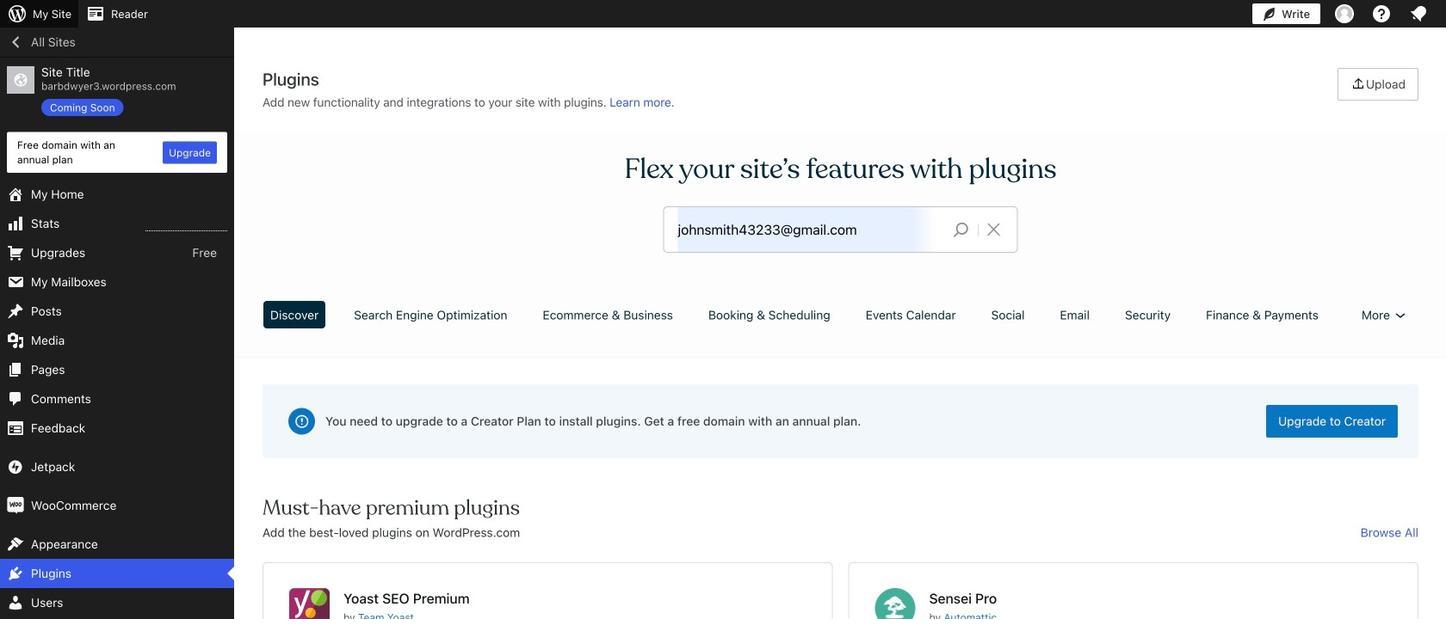 Task type: vqa. For each thing, say whether or not it's contained in the screenshot.
2nd plugin icon from left
yes



Task type: locate. For each thing, give the bounding box(es) containing it.
main content
[[257, 68, 1425, 620]]

2 plugin icon image from the left
[[875, 589, 916, 620]]

None search field
[[664, 207, 1017, 252]]

plugin icon image
[[289, 589, 330, 620], [875, 589, 916, 620]]

close search image
[[972, 220, 1015, 240]]

Search search field
[[678, 207, 940, 252]]

0 vertical spatial img image
[[7, 459, 24, 476]]

img image
[[7, 459, 24, 476], [7, 498, 24, 515]]

1 vertical spatial img image
[[7, 498, 24, 515]]

0 horizontal spatial plugin icon image
[[289, 589, 330, 620]]

1 plugin icon image from the left
[[289, 589, 330, 620]]

1 horizontal spatial plugin icon image
[[875, 589, 916, 620]]



Task type: describe. For each thing, give the bounding box(es) containing it.
highest hourly views 0 image
[[146, 220, 227, 232]]

2 img image from the top
[[7, 498, 24, 515]]

1 img image from the top
[[7, 459, 24, 476]]

manage your notifications image
[[1409, 3, 1429, 24]]

help image
[[1371, 3, 1392, 24]]

open search image
[[940, 218, 983, 242]]

my profile image
[[1335, 4, 1354, 23]]



